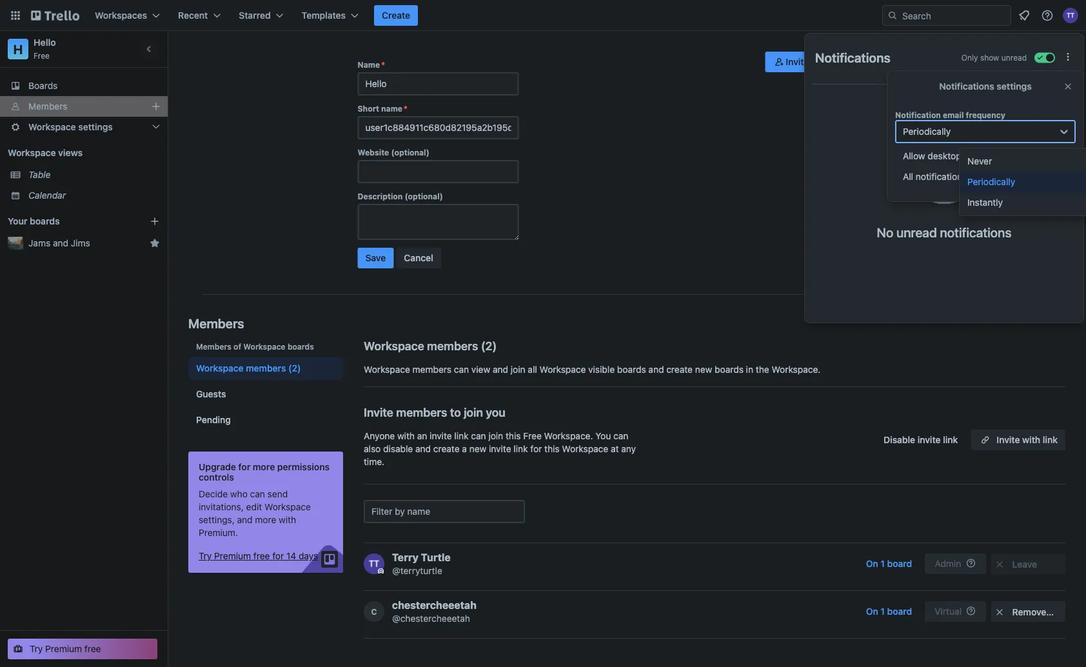 Task type: vqa. For each thing, say whether or not it's contained in the screenshot.
1st On from the bottom
yes



Task type: locate. For each thing, give the bounding box(es) containing it.
1 vertical spatial free
[[523, 431, 542, 441]]

1 vertical spatial notifications
[[940, 225, 1012, 240]]

None text field
[[358, 72, 519, 95], [358, 116, 519, 139], [358, 160, 519, 183], [358, 204, 519, 240], [358, 72, 519, 95], [358, 116, 519, 139], [358, 160, 519, 183], [358, 204, 519, 240]]

notifications up all notification settings link
[[964, 151, 1015, 161]]

try
[[199, 551, 212, 561], [30, 644, 43, 654]]

0 vertical spatial more
[[253, 462, 275, 472]]

sm image inside leave "link"
[[994, 558, 1006, 571]]

(optional) right website
[[391, 148, 430, 157]]

and down edit
[[237, 515, 253, 525]]

1 horizontal spatial unread
[[1002, 53, 1027, 62]]

workspace. left you at the right bottom
[[544, 431, 593, 441]]

0 vertical spatial settings
[[997, 81, 1032, 92]]

and inside anyone with an invite link can join this free workspace. you can also disable and create a new invite link for this workspace at any time.
[[416, 444, 431, 454]]

only show unread
[[962, 53, 1027, 62]]

invite
[[430, 431, 452, 441], [918, 435, 941, 445], [489, 444, 511, 454]]

free for try premium free for 14 days
[[254, 551, 270, 561]]

0 horizontal spatial invite
[[430, 431, 452, 441]]

sm image
[[773, 55, 786, 68], [994, 558, 1006, 571], [994, 606, 1006, 619]]

1 vertical spatial create
[[433, 444, 460, 454]]

invite right disable
[[918, 435, 941, 445]]

Search field
[[898, 6, 1011, 25]]

0 horizontal spatial unread
[[897, 225, 937, 240]]

never
[[968, 156, 992, 166]]

2 1 from the top
[[881, 606, 885, 617]]

h
[[13, 41, 23, 56]]

settings inside all notification settings link
[[965, 171, 999, 182]]

try inside 'button'
[[199, 551, 212, 561]]

0 horizontal spatial join
[[464, 405, 483, 419]]

members of workspace boards
[[196, 342, 314, 351]]

unread right no
[[897, 225, 937, 240]]

cancel
[[404, 253, 433, 263]]

0 vertical spatial free
[[254, 551, 270, 561]]

0 vertical spatial sm image
[[773, 55, 786, 68]]

1 vertical spatial this
[[545, 444, 560, 454]]

Filter by name text field
[[364, 500, 525, 523]]

free for try premium free
[[84, 644, 101, 654]]

create button
[[374, 5, 418, 26]]

0 vertical spatial *
[[381, 60, 385, 69]]

notifications for notifications settings
[[940, 81, 995, 92]]

new right a
[[470, 444, 487, 454]]

1 horizontal spatial free
[[523, 431, 542, 441]]

notifications down search icon
[[816, 50, 891, 65]]

members down members of workspace boards
[[246, 363, 286, 374]]

join left all at bottom
[[511, 364, 526, 375]]

1 on 1 board from the top
[[866, 558, 912, 569]]

jams
[[28, 238, 50, 248]]

on 1 board for chestercheeetah
[[866, 606, 912, 617]]

2 vertical spatial for
[[272, 551, 284, 561]]

on 1 board link left admin
[[859, 554, 920, 574]]

and down an at left bottom
[[416, 444, 431, 454]]

on 1 board left virtual
[[866, 606, 912, 617]]

1 vertical spatial members
[[188, 315, 244, 331]]

try premium free
[[30, 644, 101, 654]]

unread right show
[[1002, 53, 1027, 62]]

2 horizontal spatial with
[[1023, 435, 1041, 445]]

1 vertical spatial workspace members
[[196, 363, 286, 374]]

1 horizontal spatial premium
[[214, 551, 251, 561]]

new left "in"
[[695, 364, 713, 375]]

premium for try premium free
[[45, 644, 82, 654]]

1 horizontal spatial notifications
[[940, 81, 995, 92]]

2 horizontal spatial for
[[531, 444, 542, 454]]

1 horizontal spatial workspace members
[[364, 339, 478, 353]]

0 vertical spatial for
[[531, 444, 542, 454]]

1 vertical spatial on
[[866, 606, 879, 617]]

time.
[[364, 456, 385, 467]]

new inside anyone with an invite link can join this free workspace. you can also disable and create a new invite link for this workspace at any time.
[[470, 444, 487, 454]]

for inside anyone with an invite link can join this free workspace. you can also disable and create a new invite link for this workspace at any time.
[[531, 444, 542, 454]]

try premium free for 14 days
[[199, 551, 318, 561]]

settings for notifications settings
[[997, 81, 1032, 92]]

notifications for allow desktop notifications
[[964, 151, 1015, 161]]

1 horizontal spatial for
[[272, 551, 284, 561]]

on
[[866, 558, 879, 569], [866, 606, 879, 617]]

all notification settings link
[[896, 166, 1075, 187]]

1 vertical spatial on 1 board link
[[859, 601, 920, 622]]

free
[[34, 51, 50, 60], [523, 431, 542, 441]]

members up an at left bottom
[[396, 405, 447, 419]]

free inside button
[[84, 644, 101, 654]]

1 horizontal spatial free
[[254, 551, 270, 561]]

1 on 1 board link from the top
[[859, 554, 920, 574]]

1 horizontal spatial this
[[545, 444, 560, 454]]

and
[[53, 238, 68, 248], [493, 364, 508, 375], [649, 364, 664, 375], [416, 444, 431, 454], [237, 515, 253, 525]]

1 vertical spatial sm image
[[994, 558, 1006, 571]]

members up of
[[188, 315, 244, 331]]

create
[[667, 364, 693, 375], [433, 444, 460, 454]]

(optional) right the 'description'
[[405, 192, 443, 201]]

short name *
[[358, 104, 408, 113]]

1 vertical spatial premium
[[45, 644, 82, 654]]

1 vertical spatial free
[[84, 644, 101, 654]]

premium for try premium free for 14 days
[[214, 551, 251, 561]]

1 vertical spatial unread
[[897, 225, 937, 240]]

the
[[756, 364, 769, 375]]

0 vertical spatial workspace.
[[772, 364, 821, 375]]

try for try premium free
[[30, 644, 43, 654]]

with inside upgrade for more permissions controls decide who can send invitations, edit workspace settings, and more with premium.
[[279, 515, 296, 525]]

with for anyone
[[397, 431, 415, 441]]

0 horizontal spatial new
[[470, 444, 487, 454]]

jams and jims link
[[28, 237, 145, 250]]

board for chestercheeetah
[[888, 606, 912, 617]]

0 vertical spatial premium
[[214, 551, 251, 561]]

1 horizontal spatial invite
[[489, 444, 511, 454]]

(optional) for website (optional)
[[391, 148, 430, 157]]

no unread notifications
[[877, 225, 1012, 240]]

1 horizontal spatial with
[[397, 431, 415, 441]]

can down you
[[471, 431, 486, 441]]

upgrade
[[199, 462, 236, 472]]

0 vertical spatial notifications
[[816, 50, 891, 65]]

with inside anyone with an invite link can join this free workspace. you can also disable and create a new invite link for this workspace at any time.
[[397, 431, 415, 441]]

join inside anyone with an invite link can join this free workspace. you can also disable and create a new invite link for this workspace at any time.
[[489, 431, 503, 441]]

0 horizontal spatial workspace.
[[544, 431, 593, 441]]

for
[[531, 444, 542, 454], [238, 462, 251, 472], [272, 551, 284, 561]]

premium inside try premium free for 14 days 'button'
[[214, 551, 251, 561]]

(optional)
[[391, 148, 430, 157], [405, 192, 443, 201]]

0 vertical spatial join
[[511, 364, 526, 375]]

notifications
[[816, 50, 891, 65], [940, 81, 995, 92]]

members down boards
[[28, 101, 67, 112]]

workspace members down of
[[196, 363, 286, 374]]

settings inside workspace settings popup button
[[78, 122, 113, 132]]

1 vertical spatial 1
[[881, 606, 885, 617]]

1 horizontal spatial join
[[489, 431, 503, 441]]

0 horizontal spatial notifications
[[816, 50, 891, 65]]

0 horizontal spatial for
[[238, 462, 251, 472]]

your
[[8, 216, 27, 226]]

templates
[[302, 10, 346, 21]]

hello
[[34, 37, 56, 48]]

guests link
[[188, 383, 343, 406]]

only
[[962, 53, 978, 62]]

1 vertical spatial settings
[[78, 122, 113, 132]]

workspace inside button
[[812, 56, 859, 67]]

create inside anyone with an invite link can join this free workspace. you can also disable and create a new invite link for this workspace at any time.
[[433, 444, 460, 454]]

name
[[381, 104, 403, 113]]

try inside button
[[30, 644, 43, 654]]

leave
[[1013, 559, 1038, 570]]

admin button
[[925, 554, 986, 574]]

boards up the jams
[[30, 216, 60, 226]]

2 horizontal spatial invite
[[918, 435, 941, 445]]

and left jims at top
[[53, 238, 68, 248]]

premium inside try premium free button
[[45, 644, 82, 654]]

periodically up instantly
[[968, 176, 1016, 187]]

boards link
[[0, 75, 168, 96]]

1 vertical spatial for
[[238, 462, 251, 472]]

also
[[364, 444, 381, 454]]

0 vertical spatial free
[[34, 51, 50, 60]]

unread
[[1002, 53, 1027, 62], [897, 225, 937, 240]]

1 on from the top
[[866, 558, 879, 569]]

guests
[[196, 389, 226, 399]]

view
[[472, 364, 490, 375]]

2 vertical spatial settings
[[965, 171, 999, 182]]

settings
[[997, 81, 1032, 92], [78, 122, 113, 132], [965, 171, 999, 182]]

periodically down notification at the right top of page
[[903, 126, 951, 137]]

0 horizontal spatial free
[[34, 51, 50, 60]]

send
[[268, 489, 288, 499]]

workspace.
[[772, 364, 821, 375], [544, 431, 593, 441]]

controls
[[199, 472, 234, 483]]

0 horizontal spatial free
[[84, 644, 101, 654]]

no
[[877, 225, 894, 240]]

pending
[[196, 415, 231, 425]]

members left of
[[196, 342, 232, 351]]

new
[[695, 364, 713, 375], [470, 444, 487, 454]]

this
[[506, 431, 521, 441], [545, 444, 560, 454]]

recent
[[178, 10, 208, 21]]

0 vertical spatial workspace members
[[364, 339, 478, 353]]

leave link
[[992, 554, 1066, 574]]

0 horizontal spatial workspace members
[[196, 363, 286, 374]]

1 vertical spatial workspace.
[[544, 431, 593, 441]]

0 vertical spatial on 1 board link
[[859, 554, 920, 574]]

and right visible
[[649, 364, 664, 375]]

workspace. right the
[[772, 364, 821, 375]]

2
[[486, 339, 493, 353]]

turtle
[[421, 551, 451, 564]]

1 vertical spatial periodically
[[968, 176, 1016, 187]]

name *
[[358, 60, 385, 69]]

table
[[28, 169, 51, 180]]

invite workspace members
[[786, 56, 902, 67]]

0 vertical spatial new
[[695, 364, 713, 375]]

workspace settings
[[28, 122, 113, 132]]

1 horizontal spatial workspace.
[[772, 364, 821, 375]]

with
[[397, 431, 415, 441], [1023, 435, 1041, 445], [279, 515, 296, 525]]

notifications down only
[[940, 81, 995, 92]]

on 1 board left admin
[[866, 558, 912, 569]]

boards up (2)
[[288, 342, 314, 351]]

2 vertical spatial invite
[[997, 435, 1020, 445]]

0 horizontal spatial try
[[30, 644, 43, 654]]

0 vertical spatial unread
[[1002, 53, 1027, 62]]

notifications down instantly
[[940, 225, 1012, 240]]

join down you
[[489, 431, 503, 441]]

you
[[486, 405, 506, 419]]

0 vertical spatial invite
[[786, 56, 809, 67]]

board left admin
[[888, 558, 912, 569]]

1 vertical spatial notifications
[[940, 81, 995, 92]]

free inside 'button'
[[254, 551, 270, 561]]

boards
[[30, 216, 60, 226], [288, 342, 314, 351], [617, 364, 646, 375], [715, 364, 744, 375]]

0 horizontal spatial invite
[[364, 405, 394, 419]]

notifications inside button
[[964, 151, 1015, 161]]

join
[[511, 364, 526, 375], [464, 405, 483, 419], [489, 431, 503, 441]]

1 vertical spatial board
[[888, 606, 912, 617]]

search image
[[888, 10, 898, 21]]

your boards with 1 items element
[[8, 214, 130, 229]]

settings for workspace settings
[[78, 122, 113, 132]]

2 on 1 board from the top
[[866, 606, 912, 617]]

notification
[[896, 110, 941, 119]]

0 horizontal spatial premium
[[45, 644, 82, 654]]

2 board from the top
[[888, 606, 912, 617]]

description
[[358, 192, 403, 201]]

cancel button
[[396, 248, 441, 268]]

free
[[254, 551, 270, 561], [84, 644, 101, 654]]

0 vertical spatial 1
[[881, 558, 885, 569]]

0 vertical spatial this
[[506, 431, 521, 441]]

taco image
[[910, 118, 979, 204]]

notifications settings
[[940, 81, 1032, 92]]

settings,
[[199, 515, 235, 525]]

0 horizontal spatial create
[[433, 444, 460, 454]]

settings down only show unread
[[997, 81, 1032, 92]]

your boards
[[8, 216, 60, 226]]

back to home image
[[31, 5, 79, 26]]

1 1 from the top
[[881, 558, 885, 569]]

description (optional)
[[358, 192, 443, 201]]

0 vertical spatial create
[[667, 364, 693, 375]]

1 board from the top
[[888, 558, 912, 569]]

premium
[[214, 551, 251, 561], [45, 644, 82, 654]]

1 vertical spatial on 1 board
[[866, 606, 912, 617]]

workspace members left '('
[[364, 339, 478, 353]]

more down edit
[[255, 515, 276, 525]]

1 vertical spatial invite
[[364, 405, 394, 419]]

workspace members
[[364, 339, 478, 353], [196, 363, 286, 374]]

join right to
[[464, 405, 483, 419]]

on 1 board link left virtual
[[859, 601, 920, 622]]

1 vertical spatial (optional)
[[405, 192, 443, 201]]

2 on 1 board link from the top
[[859, 601, 920, 622]]

0 horizontal spatial with
[[279, 515, 296, 525]]

upgrade for more permissions controls decide who can send invitations, edit workspace settings, and more with premium.
[[199, 462, 330, 538]]

2 vertical spatial join
[[489, 431, 503, 441]]

1 horizontal spatial new
[[695, 364, 713, 375]]

0 horizontal spatial periodically
[[903, 126, 951, 137]]

2 horizontal spatial invite
[[997, 435, 1020, 445]]

free inside hello free
[[34, 51, 50, 60]]

who
[[230, 489, 248, 499]]

jams and jims
[[28, 238, 90, 248]]

settings down the never
[[965, 171, 999, 182]]

1 vertical spatial new
[[470, 444, 487, 454]]

more up send
[[253, 462, 275, 472]]

members down search icon
[[862, 56, 902, 67]]

1 vertical spatial try
[[30, 644, 43, 654]]

board left virtual
[[888, 606, 912, 617]]

with inside button
[[1023, 435, 1041, 445]]

settings down members link
[[78, 122, 113, 132]]

members
[[862, 56, 902, 67], [427, 339, 478, 353], [246, 363, 286, 374], [413, 364, 452, 375], [396, 405, 447, 419]]

sm image inside remove… "link"
[[994, 606, 1006, 619]]

invite right a
[[489, 444, 511, 454]]

0 vertical spatial on
[[866, 558, 879, 569]]

any
[[621, 444, 636, 454]]

1 vertical spatial *
[[404, 104, 408, 113]]

premium.
[[199, 527, 238, 538]]

invite right an at left bottom
[[430, 431, 452, 441]]

2 vertical spatial sm image
[[994, 606, 1006, 619]]

invite for invite with link
[[997, 435, 1020, 445]]

for inside upgrade for more permissions controls decide who can send invitations, edit workspace settings, and more with premium.
[[238, 462, 251, 472]]

members up invite members to join you
[[413, 364, 452, 375]]

members link
[[0, 96, 168, 117]]

1 horizontal spatial try
[[199, 551, 212, 561]]

can up edit
[[250, 489, 265, 499]]

2 on from the top
[[866, 606, 879, 617]]

add board image
[[150, 216, 160, 226]]

save
[[365, 253, 386, 263]]

2 horizontal spatial join
[[511, 364, 526, 375]]

periodically
[[903, 126, 951, 137], [968, 176, 1016, 187]]

0 vertical spatial board
[[888, 558, 912, 569]]

0 vertical spatial notifications
[[964, 151, 1015, 161]]

all
[[528, 364, 537, 375]]

0 vertical spatial (optional)
[[391, 148, 430, 157]]

0 vertical spatial try
[[199, 551, 212, 561]]

anyone with an invite link can join this free workspace. you can also disable and create a new invite link for this workspace at any time.
[[364, 431, 636, 467]]

0 vertical spatial on 1 board
[[866, 558, 912, 569]]

1 horizontal spatial invite
[[786, 56, 809, 67]]



Task type: describe. For each thing, give the bounding box(es) containing it.
name
[[358, 60, 380, 69]]

(optional) for description (optional)
[[405, 192, 443, 201]]

14
[[286, 551, 296, 561]]

terry turtle @terryturtle
[[392, 551, 451, 576]]

invite with link button
[[971, 430, 1066, 450]]

remove… link
[[992, 601, 1066, 622]]

workspace inside anyone with an invite link can join this free workspace. you can also disable and create a new invite link for this workspace at any time.
[[562, 444, 609, 454]]

sm image inside invite workspace members button
[[773, 55, 786, 68]]

boards right visible
[[617, 364, 646, 375]]

jims
[[71, 238, 90, 248]]

templates button
[[294, 5, 366, 26]]

notification email frequency
[[896, 110, 1006, 119]]

on for chestercheeetah
[[866, 606, 879, 617]]

workspace inside popup button
[[28, 122, 76, 132]]

1 vertical spatial more
[[255, 515, 276, 525]]

calendar link
[[28, 189, 160, 202]]

calendar
[[28, 190, 66, 201]]

edit
[[246, 502, 262, 512]]

notifications for notifications
[[816, 50, 891, 65]]

can up 'at'
[[614, 431, 629, 441]]

website (optional)
[[358, 148, 430, 157]]

on 1 board link for terry turtle
[[859, 554, 920, 574]]

boards left "in"
[[715, 364, 744, 375]]

disable invite link
[[884, 435, 958, 445]]

sm image for terry turtle
[[994, 558, 1006, 571]]

invite for invite members to join you
[[364, 405, 394, 419]]

@terryturtle
[[392, 566, 442, 576]]

1 horizontal spatial *
[[404, 104, 408, 113]]

pending link
[[188, 408, 343, 432]]

free inside anyone with an invite link can join this free workspace. you can also disable and create a new invite link for this workspace at any time.
[[523, 431, 542, 441]]

invite for invite workspace members
[[786, 56, 809, 67]]

email
[[943, 110, 964, 119]]

primary element
[[0, 0, 1086, 31]]

(
[[481, 339, 486, 353]]

try premium free button
[[8, 639, 157, 659]]

days
[[299, 551, 318, 561]]

members left '('
[[427, 339, 478, 353]]

and inside upgrade for more permissions controls decide who can send invitations, edit workspace settings, and more with premium.
[[237, 515, 253, 525]]

@chestercheeetah
[[392, 613, 470, 624]]

allow
[[903, 151, 926, 161]]

1 for chestercheeetah
[[881, 606, 885, 617]]

for inside 'button'
[[272, 551, 284, 561]]

1 horizontal spatial periodically
[[968, 176, 1016, 187]]

0 vertical spatial periodically
[[903, 126, 951, 137]]

disable
[[383, 444, 413, 454]]

desktop
[[928, 151, 962, 161]]

all notification settings
[[903, 171, 999, 182]]

c
[[371, 607, 377, 616]]

0 vertical spatial members
[[28, 101, 67, 112]]

notification
[[916, 171, 963, 182]]

invite members to join you
[[364, 405, 506, 419]]

of
[[234, 342, 241, 351]]

save button
[[358, 248, 394, 268]]

hello link
[[34, 37, 56, 48]]

and right view
[[493, 364, 508, 375]]

try for try premium free for 14 days
[[199, 551, 212, 561]]

table link
[[28, 168, 160, 181]]

can inside upgrade for more permissions controls decide who can send invitations, edit workspace settings, and more with premium.
[[250, 489, 265, 499]]

decide
[[199, 489, 228, 499]]

terry turtle (terryturtle) image
[[1063, 8, 1079, 23]]

website
[[358, 148, 389, 157]]

workspace settings button
[[0, 117, 168, 137]]

invite inside button
[[918, 435, 941, 445]]

permissions
[[277, 462, 330, 472]]

workspace. inside anyone with an invite link can join this free workspace. you can also disable and create a new invite link for this workspace at any time.
[[544, 431, 593, 441]]

recent button
[[170, 5, 229, 26]]

2 vertical spatial members
[[196, 342, 232, 351]]

1 vertical spatial join
[[464, 405, 483, 419]]

allow desktop notifications
[[903, 151, 1015, 161]]

switch to… image
[[9, 9, 22, 22]]

allow desktop notifications button
[[896, 146, 1076, 166]]

chestercheeetah
[[392, 599, 477, 611]]

on 1 board for terry turtle
[[866, 558, 912, 569]]

terry
[[392, 551, 419, 564]]

views
[[58, 147, 83, 158]]

1 for terry turtle
[[881, 558, 885, 569]]

workspace navigation collapse icon image
[[141, 40, 159, 58]]

workspace inside upgrade for more permissions controls decide who can send invitations, edit workspace settings, and more with premium.
[[265, 502, 311, 512]]

disable invite link button
[[876, 430, 966, 450]]

members inside invite workspace members button
[[862, 56, 902, 67]]

workspace views
[[8, 147, 83, 158]]

admin
[[935, 558, 961, 569]]

invite workspace members button
[[765, 52, 909, 72]]

open information menu image
[[1041, 9, 1054, 22]]

this member is an admin of this workspace. image
[[378, 568, 384, 574]]

disable
[[884, 435, 916, 445]]

an
[[417, 431, 427, 441]]

h link
[[8, 39, 28, 59]]

workspaces
[[95, 10, 147, 21]]

close popover image
[[1063, 81, 1074, 92]]

starred icon image
[[150, 238, 160, 248]]

workspace members can view and join all workspace visible boards and create new boards in the workspace.
[[364, 364, 821, 375]]

on 1 board link for chestercheeetah
[[859, 601, 920, 622]]

organizationdetailform element
[[358, 59, 519, 274]]

notifications for no unread notifications
[[940, 225, 1012, 240]]

virtual button
[[925, 601, 986, 622]]

starred
[[239, 10, 271, 21]]

invitations,
[[199, 502, 244, 512]]

0 horizontal spatial this
[[506, 431, 521, 441]]

invite with link
[[997, 435, 1058, 445]]

anyone
[[364, 431, 395, 441]]

sm image for chestercheeetah
[[994, 606, 1006, 619]]

1 horizontal spatial create
[[667, 364, 693, 375]]

)
[[493, 339, 497, 353]]

remove…
[[1013, 607, 1054, 617]]

virtual
[[935, 606, 962, 617]]

to
[[450, 405, 461, 419]]

( 2 )
[[481, 339, 497, 353]]

all
[[903, 171, 914, 182]]

instantly
[[968, 197, 1003, 208]]

on for terry turtle
[[866, 558, 879, 569]]

at
[[611, 444, 619, 454]]

you
[[596, 431, 611, 441]]

0 notifications image
[[1017, 8, 1032, 23]]

with for invite
[[1023, 435, 1041, 445]]

board for terry turtle
[[888, 558, 912, 569]]

create
[[382, 10, 410, 21]]

try premium free for 14 days button
[[199, 550, 318, 563]]

short
[[358, 104, 379, 113]]

can left view
[[454, 364, 469, 375]]

frequency
[[966, 110, 1006, 119]]

visible
[[589, 364, 615, 375]]



